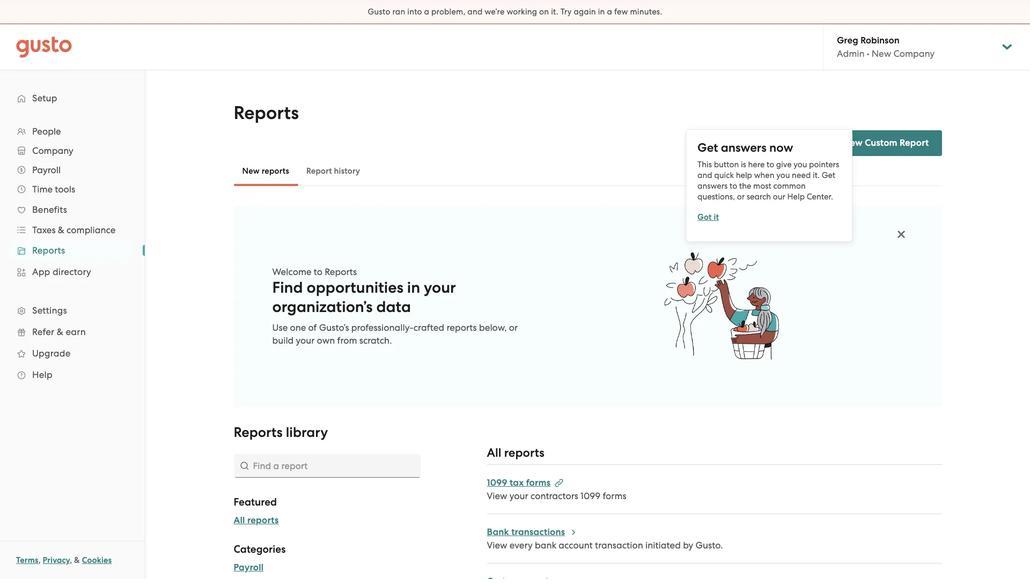Task type: vqa. For each thing, say whether or not it's contained in the screenshot.
The Text related to Text messages None
no



Task type: locate. For each thing, give the bounding box(es) containing it.
1 horizontal spatial all
[[487, 446, 501, 460]]

1099 tax forms link
[[487, 478, 563, 489]]

report inside "button"
[[306, 166, 332, 176]]

2 vertical spatial &
[[74, 556, 80, 566]]

help
[[736, 170, 752, 180]]

gusto
[[368, 7, 390, 17]]

you up need
[[794, 160, 807, 169]]

when
[[754, 170, 775, 180]]

1 horizontal spatial your
[[424, 278, 456, 297]]

people button
[[11, 122, 134, 141]]

•
[[867, 48, 870, 59]]

0 horizontal spatial you
[[777, 170, 790, 180]]

to right welcome
[[314, 267, 322, 277]]

2 vertical spatial to
[[314, 267, 322, 277]]

it. right on
[[551, 7, 558, 17]]

cookies
[[82, 556, 112, 566]]

0 vertical spatial get
[[698, 140, 718, 155]]

benefits link
[[11, 200, 134, 219]]

upgrade
[[32, 348, 71, 359]]

0 horizontal spatial help
[[32, 370, 53, 380]]

2 view from the top
[[487, 540, 507, 551]]

it.
[[551, 7, 558, 17], [813, 170, 820, 180]]

upgrade link
[[11, 344, 134, 363]]

we're
[[485, 7, 505, 17]]

1 vertical spatial new
[[843, 137, 863, 149]]

company inside "dropdown button"
[[32, 145, 73, 156]]

2 horizontal spatial new
[[872, 48, 891, 59]]

1 horizontal spatial report
[[900, 137, 929, 149]]

0 vertical spatial view
[[487, 491, 507, 502]]

1 horizontal spatial help
[[787, 192, 805, 201]]

and down the this
[[698, 170, 712, 180]]

0 horizontal spatial your
[[296, 335, 315, 346]]

0 vertical spatial your
[[424, 278, 456, 297]]

tools
[[55, 184, 75, 195]]

featured
[[234, 496, 277, 509]]

reports link
[[11, 241, 134, 260]]

1 vertical spatial all reports
[[234, 515, 279, 526]]

0 vertical spatial help
[[787, 192, 805, 201]]

report right custom
[[900, 137, 929, 149]]

or right "below,"
[[509, 322, 518, 333]]

0 vertical spatial all reports
[[487, 446, 544, 460]]

1099 left tax
[[487, 478, 507, 489]]

0 vertical spatial answers
[[721, 140, 767, 155]]

0 vertical spatial to
[[767, 160, 774, 169]]

all down featured
[[234, 515, 245, 526]]

0 vertical spatial report
[[900, 137, 929, 149]]

center.
[[807, 192, 833, 201]]

scratch.
[[359, 335, 392, 346]]

view down the bank
[[487, 540, 507, 551]]

answers up questions,
[[698, 181, 728, 191]]

refer & earn link
[[11, 322, 134, 342]]

reports inside welcome to reports find opportunities in your organization's data
[[325, 267, 357, 277]]

and
[[468, 7, 483, 17], [698, 170, 712, 180]]

0 horizontal spatial or
[[509, 322, 518, 333]]

1 horizontal spatial company
[[894, 48, 935, 59]]

your down 1099 tax forms
[[510, 491, 528, 502]]

1 vertical spatial report
[[306, 166, 332, 176]]

to inside welcome to reports find opportunities in your organization's data
[[314, 267, 322, 277]]

you down give
[[777, 170, 790, 180]]

payroll down categories
[[234, 562, 264, 574]]

bank
[[487, 527, 509, 538]]

1 view from the top
[[487, 491, 507, 502]]

faqs
[[782, 138, 804, 149]]

all reports up tax
[[487, 446, 544, 460]]

, left privacy
[[38, 556, 41, 566]]

it. inside get answers now this button is here to give you pointers and quick help when you need it. get answers to the most common questions, or search our help center.
[[813, 170, 820, 180]]

in inside welcome to reports find opportunities in your organization's data
[[407, 278, 420, 297]]

1 vertical spatial forms
[[603, 491, 626, 502]]

payroll up time
[[32, 165, 61, 175]]

get down pointers
[[822, 170, 835, 180]]

opportunities
[[307, 278, 403, 297]]

1 horizontal spatial payroll
[[234, 562, 264, 574]]

new custom report
[[843, 137, 929, 149]]

own
[[317, 335, 335, 346]]

refer
[[32, 327, 54, 337]]

1 vertical spatial 1099
[[581, 491, 601, 502]]

0 horizontal spatial in
[[407, 278, 420, 297]]

0 horizontal spatial 1099
[[487, 478, 507, 489]]

2 vertical spatial new
[[242, 166, 260, 176]]

questions,
[[698, 192, 735, 201]]

crafted
[[414, 322, 444, 333]]

1099
[[487, 478, 507, 489], [581, 491, 601, 502]]

1 vertical spatial all
[[234, 515, 245, 526]]

1099 tax forms
[[487, 478, 551, 489]]

& right taxes
[[58, 225, 64, 236]]

1099 right contractors
[[581, 491, 601, 502]]

company button
[[11, 141, 134, 160]]

or down the the
[[737, 192, 745, 201]]

library
[[286, 424, 328, 441]]

use
[[272, 322, 288, 333]]

view for bank transactions
[[487, 540, 507, 551]]

reports
[[262, 166, 289, 176], [447, 322, 477, 333], [504, 446, 544, 460], [247, 515, 279, 526]]

0 vertical spatial forms
[[526, 478, 551, 489]]

0 vertical spatial new
[[872, 48, 891, 59]]

0 vertical spatial and
[[468, 7, 483, 17]]

all up 1099 tax forms
[[487, 446, 501, 460]]

most
[[753, 181, 771, 191]]

1 horizontal spatial 1099
[[581, 491, 601, 502]]

payroll button
[[11, 160, 134, 180]]

1 vertical spatial it.
[[813, 170, 820, 180]]

0 vertical spatial company
[[894, 48, 935, 59]]

benefits
[[32, 204, 67, 215]]

company down robinson
[[894, 48, 935, 59]]

1 vertical spatial view
[[487, 540, 507, 551]]

1 horizontal spatial it.
[[813, 170, 820, 180]]

1 vertical spatial help
[[32, 370, 53, 380]]

report left history
[[306, 166, 332, 176]]

0 horizontal spatial and
[[468, 7, 483, 17]]

terms link
[[16, 556, 38, 566]]

answers up is on the right top
[[721, 140, 767, 155]]

new reports
[[242, 166, 289, 176]]

quick
[[714, 170, 734, 180]]

a right into at the left of the page
[[424, 7, 429, 17]]

below,
[[479, 322, 507, 333]]

robinson
[[861, 35, 900, 46]]

1 vertical spatial or
[[509, 322, 518, 333]]

1 horizontal spatial in
[[598, 7, 605, 17]]

welcome
[[272, 267, 312, 277]]

1 horizontal spatial new
[[843, 137, 863, 149]]

1 horizontal spatial all reports
[[487, 446, 544, 460]]

or
[[737, 192, 745, 201], [509, 322, 518, 333]]

to left the the
[[730, 181, 737, 191]]

gusto's
[[319, 322, 349, 333]]

of
[[308, 322, 317, 333]]

0 horizontal spatial to
[[314, 267, 322, 277]]

privacy
[[43, 556, 70, 566]]

into
[[407, 7, 422, 17]]

all reports down featured
[[234, 515, 279, 526]]

your
[[424, 278, 456, 297], [296, 335, 315, 346], [510, 491, 528, 502]]

help down upgrade
[[32, 370, 53, 380]]

help inside get answers now this button is here to give you pointers and quick help when you need it. get answers to the most common questions, or search our help center.
[[787, 192, 805, 201]]

0 vertical spatial all
[[487, 446, 501, 460]]

1 horizontal spatial or
[[737, 192, 745, 201]]

working
[[507, 7, 537, 17]]

ran
[[392, 7, 405, 17]]

in up the data
[[407, 278, 420, 297]]

help inside gusto navigation element
[[32, 370, 53, 380]]

help down common
[[787, 192, 805, 201]]

&
[[58, 225, 64, 236], [57, 327, 63, 337], [74, 556, 80, 566]]

0 horizontal spatial report
[[306, 166, 332, 176]]

and left we're
[[468, 7, 483, 17]]

0 horizontal spatial a
[[424, 7, 429, 17]]

payroll inside dropdown button
[[32, 165, 61, 175]]

0 horizontal spatial ,
[[38, 556, 41, 566]]

0 vertical spatial in
[[598, 7, 605, 17]]

give
[[776, 160, 792, 169]]

it. down pointers
[[813, 170, 820, 180]]

time
[[32, 184, 53, 195]]

all inside all reports button
[[234, 515, 245, 526]]

2 a from the left
[[607, 7, 612, 17]]

forms up transaction
[[603, 491, 626, 502]]

1 vertical spatial your
[[296, 335, 315, 346]]

your inside use one of gusto's professionally-crafted reports below, or build your own from scratch.
[[296, 335, 315, 346]]

here
[[748, 160, 765, 169]]

1 horizontal spatial to
[[730, 181, 737, 191]]

view down 1099 tax forms
[[487, 491, 507, 502]]

& inside dropdown button
[[58, 225, 64, 236]]

1 vertical spatial company
[[32, 145, 73, 156]]

1 vertical spatial answers
[[698, 181, 728, 191]]

all reports button
[[234, 515, 279, 527]]

to up when
[[767, 160, 774, 169]]

or inside use one of gusto's professionally-crafted reports below, or build your own from scratch.
[[509, 322, 518, 333]]

reports inside use one of gusto's professionally-crafted reports below, or build your own from scratch.
[[447, 322, 477, 333]]

contractors
[[531, 491, 578, 502]]

all
[[487, 446, 501, 460], [234, 515, 245, 526]]

1 , from the left
[[38, 556, 41, 566]]

0 vertical spatial or
[[737, 192, 745, 201]]

app directory
[[32, 267, 91, 277]]

1 vertical spatial &
[[57, 327, 63, 337]]

0 vertical spatial it.
[[551, 7, 558, 17]]

0 horizontal spatial payroll
[[32, 165, 61, 175]]

2 vertical spatial your
[[510, 491, 528, 502]]

get
[[698, 140, 718, 155], [822, 170, 835, 180]]

a left few
[[607, 7, 612, 17]]

, left cookies button
[[70, 556, 72, 566]]

1 horizontal spatial get
[[822, 170, 835, 180]]

reports
[[234, 102, 299, 124], [32, 245, 65, 256], [325, 267, 357, 277], [234, 424, 283, 441]]

0 vertical spatial payroll
[[32, 165, 61, 175]]

1 horizontal spatial ,
[[70, 556, 72, 566]]

history
[[334, 166, 360, 176]]

few
[[614, 7, 628, 17]]

list
[[0, 122, 145, 386]]

use one of gusto's professionally-crafted reports below, or build your own from scratch.
[[272, 322, 518, 346]]

0 vertical spatial you
[[794, 160, 807, 169]]

view
[[487, 491, 507, 502], [487, 540, 507, 551]]

got
[[698, 212, 712, 222]]

0 horizontal spatial company
[[32, 145, 73, 156]]

0 horizontal spatial all reports
[[234, 515, 279, 526]]

1 horizontal spatial and
[[698, 170, 712, 180]]

0 horizontal spatial it.
[[551, 7, 558, 17]]

new inside button
[[242, 166, 260, 176]]

0 horizontal spatial all
[[234, 515, 245, 526]]

it
[[714, 212, 719, 222]]

0 horizontal spatial new
[[242, 166, 260, 176]]

0 vertical spatial &
[[58, 225, 64, 236]]

forms up contractors
[[526, 478, 551, 489]]

company down people
[[32, 145, 73, 156]]

get answers now this button is here to give you pointers and quick help when you need it. get answers to the most common questions, or search our help center.
[[698, 140, 839, 201]]

your down 'one'
[[296, 335, 315, 346]]

1 horizontal spatial a
[[607, 7, 612, 17]]

1 vertical spatial and
[[698, 170, 712, 180]]

& left earn at the left bottom
[[57, 327, 63, 337]]

& left cookies on the bottom
[[74, 556, 80, 566]]

in right again at the right of page
[[598, 7, 605, 17]]

time tools button
[[11, 180, 134, 199]]

your up the crafted
[[424, 278, 456, 297]]

get up the this
[[698, 140, 718, 155]]

all reports
[[487, 446, 544, 460], [234, 515, 279, 526]]

1 vertical spatial to
[[730, 181, 737, 191]]

1 vertical spatial in
[[407, 278, 420, 297]]



Task type: describe. For each thing, give the bounding box(es) containing it.
custom
[[865, 137, 898, 149]]

0 horizontal spatial forms
[[526, 478, 551, 489]]

account
[[559, 540, 593, 551]]

compliance
[[67, 225, 116, 236]]

your inside welcome to reports find opportunities in your organization's data
[[424, 278, 456, 297]]

tax
[[510, 478, 524, 489]]

people
[[32, 126, 61, 137]]

view for 1099 tax forms
[[487, 491, 507, 502]]

1 horizontal spatial you
[[794, 160, 807, 169]]

again
[[574, 7, 596, 17]]

Report Search bar field
[[234, 454, 420, 478]]

bank transactions link
[[487, 527, 578, 538]]

app
[[32, 267, 50, 277]]

cookies button
[[82, 554, 112, 567]]

taxes & compliance
[[32, 225, 116, 236]]

settings
[[32, 305, 67, 316]]

bank
[[535, 540, 556, 551]]

this
[[698, 160, 712, 169]]

1 vertical spatial get
[[822, 170, 835, 180]]

new for reports
[[242, 166, 260, 176]]

reports inside gusto navigation element
[[32, 245, 65, 256]]

faqs button
[[769, 137, 804, 150]]

organization's
[[272, 298, 373, 317]]

new custom report link
[[817, 130, 942, 156]]

problem,
[[431, 7, 465, 17]]

reports tab list
[[234, 156, 942, 186]]

categories
[[234, 544, 286, 556]]

and inside get answers now this button is here to give you pointers and quick help when you need it. get answers to the most common questions, or search our help center.
[[698, 170, 712, 180]]

terms , privacy , & cookies
[[16, 556, 112, 566]]

reports inside tab list
[[262, 166, 289, 176]]

payroll button
[[234, 562, 264, 575]]

try
[[560, 7, 572, 17]]

from
[[337, 335, 357, 346]]

build
[[272, 335, 294, 346]]

gusto ran into a problem, and we're working on it. try again in a few minutes.
[[368, 7, 662, 17]]

refer & earn
[[32, 327, 86, 337]]

new inside the greg robinson admin • new company
[[872, 48, 891, 59]]

is
[[741, 160, 746, 169]]

on
[[539, 7, 549, 17]]

privacy link
[[43, 556, 70, 566]]

search
[[747, 192, 771, 201]]

& for compliance
[[58, 225, 64, 236]]

gusto.
[[696, 540, 723, 551]]

got it
[[698, 212, 719, 222]]

one
[[290, 322, 306, 333]]

1 horizontal spatial forms
[[603, 491, 626, 502]]

view your contractors 1099 forms
[[487, 491, 626, 502]]

common
[[773, 181, 806, 191]]

gusto navigation element
[[0, 70, 145, 403]]

list containing people
[[0, 122, 145, 386]]

company inside the greg robinson admin • new company
[[894, 48, 935, 59]]

need
[[792, 170, 811, 180]]

now
[[769, 140, 793, 155]]

2 , from the left
[[70, 556, 72, 566]]

setup link
[[11, 89, 134, 108]]

view every bank account transaction initiated by gusto.
[[487, 540, 723, 551]]

0 vertical spatial 1099
[[487, 478, 507, 489]]

data
[[376, 298, 411, 317]]

1 vertical spatial you
[[777, 170, 790, 180]]

earn
[[66, 327, 86, 337]]

2 horizontal spatial to
[[767, 160, 774, 169]]

home image
[[16, 36, 72, 58]]

report history button
[[298, 158, 369, 184]]

bank transactions
[[487, 527, 565, 538]]

help link
[[11, 365, 134, 385]]

minutes.
[[630, 7, 662, 17]]

directory
[[53, 267, 91, 277]]

& for earn
[[57, 327, 63, 337]]

transactions
[[511, 527, 565, 538]]

taxes & compliance button
[[11, 221, 134, 240]]

1 vertical spatial payroll
[[234, 562, 264, 574]]

or inside get answers now this button is here to give you pointers and quick help when you need it. get answers to the most common questions, or search our help center.
[[737, 192, 745, 201]]

initiated
[[645, 540, 681, 551]]

pointers
[[809, 160, 839, 169]]

terms
[[16, 556, 38, 566]]

new reports button
[[234, 158, 298, 184]]

0 horizontal spatial get
[[698, 140, 718, 155]]

1 a from the left
[[424, 7, 429, 17]]

2 horizontal spatial your
[[510, 491, 528, 502]]

by
[[683, 540, 693, 551]]

find
[[272, 278, 303, 297]]

admin
[[837, 48, 865, 59]]

taxes
[[32, 225, 56, 236]]

welcome to reports find opportunities in your organization's data
[[272, 267, 456, 317]]

greg
[[837, 35, 858, 46]]

every
[[510, 540, 533, 551]]

the
[[739, 181, 751, 191]]

our
[[773, 192, 785, 201]]

professionally-
[[351, 322, 414, 333]]

app directory link
[[11, 262, 134, 282]]

new for custom
[[843, 137, 863, 149]]

time tools
[[32, 184, 75, 195]]

reports library
[[234, 424, 328, 441]]



